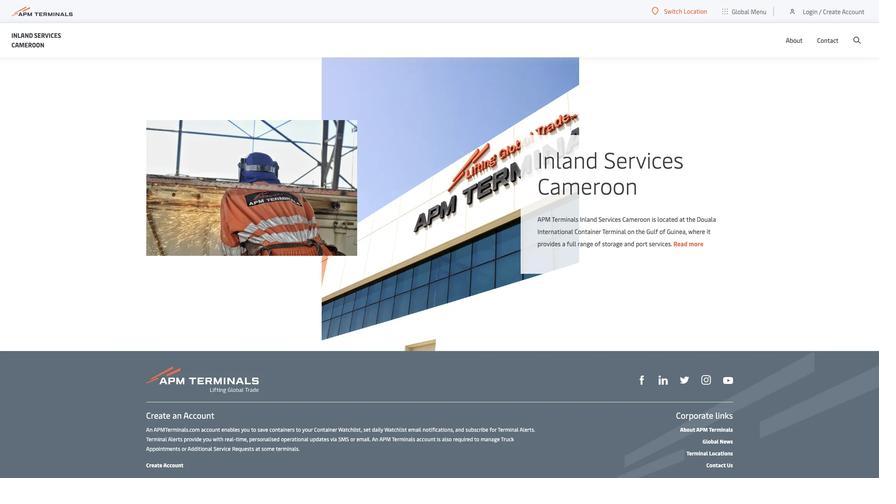 Task type: describe. For each thing, give the bounding box(es) containing it.
apm inside an apmterminals.com account enables you to save containers to your container watchlist, set daily watchlist email notifications, and subscribe for terminal alerts. terminal alerts provide you with real-time, personalised operational updates via sms or email. an apm terminals account is also required to manage truck appointments or additional service requests at some terminals.
[[380, 436, 391, 443]]

also
[[442, 436, 452, 443]]

0 vertical spatial the
[[687, 215, 696, 223]]

truck
[[501, 436, 515, 443]]

required
[[454, 436, 474, 443]]

read more link
[[674, 239, 704, 248]]

1 vertical spatial you
[[203, 436, 212, 443]]

an
[[173, 410, 182, 421]]

and inside an apmterminals.com account enables you to save containers to your container watchlist, set daily watchlist email notifications, and subscribe for terminal alerts. terminal alerts provide you with real-time, personalised operational updates via sms or email. an apm terminals account is also required to manage truck appointments or additional service requests at some terminals.
[[456, 426, 465, 433]]

cameroon inside "link"
[[11, 41, 44, 49]]

terminals.
[[276, 445, 300, 452]]

located
[[658, 215, 679, 223]]

/
[[820, 7, 822, 15]]

create for create an account
[[146, 410, 171, 421]]

1 vertical spatial cameroon
[[538, 170, 638, 200]]

is inside apm terminals inland services cameroon is located at the douala international container terminal on the gulf of guinea, where it provides a full range of storage and port services.
[[652, 215, 657, 223]]

create account link
[[146, 462, 184, 469]]

and inside apm terminals inland services cameroon is located at the douala international container terminal on the gulf of guinea, where it provides a full range of storage and port services.
[[625, 239, 635, 248]]

for
[[490, 426, 497, 433]]

linkedin image
[[659, 376, 668, 385]]

login
[[804, 7, 819, 15]]

gulf
[[647, 227, 659, 235]]

about button
[[787, 23, 803, 57]]

service
[[214, 445, 231, 452]]

set
[[364, 426, 371, 433]]

douala
[[698, 215, 717, 223]]

1 vertical spatial services
[[604, 144, 684, 174]]

2 vertical spatial account
[[163, 462, 184, 469]]

switch location button
[[653, 7, 708, 15]]

0 vertical spatial create
[[824, 7, 842, 15]]

terminal inside apm terminals inland services cameroon is located at the douala international container terminal on the gulf of guinea, where it provides a full range of storage and port services.
[[603, 227, 627, 235]]

notifications,
[[423, 426, 454, 433]]

us
[[728, 462, 734, 469]]

contact for contact
[[818, 36, 839, 44]]

provides
[[538, 239, 561, 248]]

1 vertical spatial or
[[182, 445, 187, 452]]

containers
[[270, 426, 295, 433]]

terminal up truck at right
[[498, 426, 519, 433]]

1 vertical spatial inland services cameroon
[[538, 144, 684, 200]]

guinea,
[[667, 227, 688, 235]]

switch location
[[665, 7, 708, 15]]

locations
[[710, 450, 734, 457]]

operational
[[281, 436, 309, 443]]

about apm terminals
[[681, 426, 734, 433]]

provide
[[184, 436, 202, 443]]

a
[[563, 239, 566, 248]]

real-
[[225, 436, 236, 443]]

apmt footer logo image
[[146, 366, 259, 393]]

an apmterminals.com account enables you to save containers to your container watchlist, set daily watchlist email notifications, and subscribe for terminal alerts. terminal alerts provide you with real-time, personalised operational updates via sms or email. an apm terminals account is also required to manage truck appointments or additional service requests at some terminals.
[[146, 426, 536, 452]]

additional
[[188, 445, 212, 452]]

0 vertical spatial you
[[241, 426, 250, 433]]

sms
[[339, 436, 349, 443]]

at inside an apmterminals.com account enables you to save containers to your container watchlist, set daily watchlist email notifications, and subscribe for terminal alerts. terminal alerts provide you with real-time, personalised operational updates via sms or email. an apm terminals account is also required to manage truck appointments or additional service requests at some terminals.
[[256, 445, 260, 452]]

fill 44 link
[[681, 375, 690, 385]]

global menu button
[[716, 0, 775, 23]]

inland inside apm terminals inland services cameroon is located at the douala international container terminal on the gulf of guinea, where it provides a full range of storage and port services.
[[581, 215, 598, 223]]

is inside an apmterminals.com account enables you to save containers to your container watchlist, set daily watchlist email notifications, and subscribe for terminal alerts. terminal alerts provide you with real-time, personalised operational updates via sms or email. an apm terminals account is also required to manage truck appointments or additional service requests at some terminals.
[[437, 436, 441, 443]]

about for about
[[787, 36, 803, 44]]

international
[[538, 227, 574, 235]]

via
[[331, 436, 337, 443]]

corporate
[[677, 410, 714, 421]]

full
[[567, 239, 577, 248]]

services.
[[650, 239, 673, 248]]

with
[[213, 436, 224, 443]]

daily
[[372, 426, 384, 433]]

youtube image
[[724, 377, 734, 384]]

create account
[[146, 462, 184, 469]]

enables
[[222, 426, 240, 433]]

read more
[[674, 239, 704, 248]]

2 horizontal spatial to
[[475, 436, 480, 443]]

terminals inside an apmterminals.com account enables you to save containers to your container watchlist, set daily watchlist email notifications, and subscribe for terminal alerts. terminal alerts provide you with real-time, personalised operational updates via sms or email. an apm terminals account is also required to manage truck appointments or additional service requests at some terminals.
[[392, 436, 416, 443]]

global for global news
[[703, 438, 719, 445]]

0 vertical spatial account
[[843, 7, 865, 15]]

create an account
[[146, 410, 215, 421]]

personalised
[[249, 436, 280, 443]]

1 vertical spatial an
[[372, 436, 379, 443]]

generic inland image
[[320, 55, 582, 353]]

your
[[302, 426, 313, 433]]

contact us
[[707, 462, 734, 469]]

subscribe
[[466, 426, 489, 433]]

instagram link
[[702, 375, 712, 385]]

1 vertical spatial account
[[184, 410, 215, 421]]

0 horizontal spatial an
[[146, 426, 153, 433]]

facebook image
[[638, 376, 647, 385]]



Task type: vqa. For each thing, say whether or not it's contained in the screenshot.
Watchlist, on the bottom left of the page
yes



Task type: locate. For each thing, give the bounding box(es) containing it.
an down daily
[[372, 436, 379, 443]]

1 horizontal spatial account
[[417, 436, 436, 443]]

1 vertical spatial is
[[437, 436, 441, 443]]

is up 'gulf'
[[652, 215, 657, 223]]

save
[[258, 426, 268, 433]]

terminal locations
[[687, 450, 734, 457]]

1 horizontal spatial terminals
[[552, 215, 579, 223]]

contact down locations
[[707, 462, 726, 469]]

0 horizontal spatial inland services cameroon
[[11, 31, 61, 49]]

0 horizontal spatial apm
[[380, 436, 391, 443]]

0 horizontal spatial of
[[595, 239, 601, 248]]

1 horizontal spatial of
[[660, 227, 666, 235]]

about left contact popup button
[[787, 36, 803, 44]]

1 horizontal spatial global
[[732, 7, 750, 15]]

terminal down global news
[[687, 450, 709, 457]]

global inside button
[[732, 7, 750, 15]]

0 vertical spatial is
[[652, 215, 657, 223]]

2 horizontal spatial terminals
[[710, 426, 734, 433]]

it
[[707, 227, 711, 235]]

news
[[721, 438, 734, 445]]

email
[[409, 426, 422, 433]]

login / create account
[[804, 7, 865, 15]]

1 horizontal spatial apm
[[538, 215, 551, 223]]

container up range at the bottom of the page
[[575, 227, 602, 235]]

container
[[575, 227, 602, 235], [314, 426, 337, 433]]

global up terminal locations link
[[703, 438, 719, 445]]

cameroon
[[11, 41, 44, 49], [538, 170, 638, 200], [623, 215, 651, 223]]

0 horizontal spatial global
[[703, 438, 719, 445]]

2 vertical spatial create
[[146, 462, 162, 469]]

apm up international
[[538, 215, 551, 223]]

1 vertical spatial global
[[703, 438, 719, 445]]

inland services cameroon inside "link"
[[11, 31, 61, 49]]

storage
[[603, 239, 623, 248]]

terminal up the storage
[[603, 227, 627, 235]]

container inside an apmterminals.com account enables you to save containers to your container watchlist, set daily watchlist email notifications, and subscribe for terminal alerts. terminal alerts provide you with real-time, personalised operational updates via sms or email. an apm terminals account is also required to manage truck appointments or additional service requests at some terminals.
[[314, 426, 337, 433]]

terminals down watchlist
[[392, 436, 416, 443]]

1 horizontal spatial inland services cameroon
[[538, 144, 684, 200]]

you up time,
[[241, 426, 250, 433]]

container inside apm terminals inland services cameroon is located at the douala international container terminal on the gulf of guinea, where it provides a full range of storage and port services.
[[575, 227, 602, 235]]

is
[[652, 215, 657, 223], [437, 436, 441, 443]]

at
[[680, 215, 686, 223], [256, 445, 260, 452]]

2 vertical spatial services
[[599, 215, 622, 223]]

0 vertical spatial container
[[575, 227, 602, 235]]

0 horizontal spatial contact
[[707, 462, 726, 469]]

0 horizontal spatial or
[[182, 445, 187, 452]]

0 vertical spatial terminals
[[552, 215, 579, 223]]

you
[[241, 426, 250, 433], [203, 436, 212, 443]]

0 horizontal spatial at
[[256, 445, 260, 452]]

terminals up global news
[[710, 426, 734, 433]]

apm inside apm terminals inland services cameroon is located at the douala international container terminal on the gulf of guinea, where it provides a full range of storage and port services.
[[538, 215, 551, 223]]

contact us link
[[707, 462, 734, 469]]

alerts.
[[520, 426, 536, 433]]

instagram image
[[702, 375, 712, 385]]

some
[[262, 445, 275, 452]]

of right 'gulf'
[[660, 227, 666, 235]]

2 horizontal spatial apm
[[697, 426, 709, 433]]

login / create account link
[[789, 0, 865, 23]]

time,
[[236, 436, 248, 443]]

apm down daily
[[380, 436, 391, 443]]

the right on
[[636, 227, 646, 235]]

0 horizontal spatial you
[[203, 436, 212, 443]]

read
[[674, 239, 688, 248]]

0 horizontal spatial account
[[201, 426, 220, 433]]

inland
[[11, 31, 33, 39], [538, 144, 599, 174], [581, 215, 598, 223]]

to left your at the left bottom
[[296, 426, 301, 433]]

an up appointments at the left of the page
[[146, 426, 153, 433]]

updates
[[310, 436, 329, 443]]

about
[[787, 36, 803, 44], [681, 426, 696, 433]]

1 vertical spatial apm
[[697, 426, 709, 433]]

create left an
[[146, 410, 171, 421]]

to
[[251, 426, 256, 433], [296, 426, 301, 433], [475, 436, 480, 443]]

0 vertical spatial and
[[625, 239, 635, 248]]

1 vertical spatial of
[[595, 239, 601, 248]]

appointments
[[146, 445, 180, 452]]

create down appointments at the left of the page
[[146, 462, 162, 469]]

0 vertical spatial inland services cameroon
[[11, 31, 61, 49]]

requests
[[232, 445, 254, 452]]

0 vertical spatial or
[[351, 436, 356, 443]]

of right range at the bottom of the page
[[595, 239, 601, 248]]

apm
[[538, 215, 551, 223], [697, 426, 709, 433], [380, 436, 391, 443]]

email.
[[357, 436, 371, 443]]

1 vertical spatial container
[[314, 426, 337, 433]]

terminal
[[603, 227, 627, 235], [498, 426, 519, 433], [146, 436, 167, 443], [687, 450, 709, 457]]

you left with
[[203, 436, 212, 443]]

global news link
[[703, 438, 734, 445]]

menu
[[752, 7, 767, 15]]

or right sms
[[351, 436, 356, 443]]

0 vertical spatial cameroon
[[11, 41, 44, 49]]

port
[[637, 239, 648, 248]]

2 vertical spatial apm
[[380, 436, 391, 443]]

services
[[34, 31, 61, 39], [604, 144, 684, 174], [599, 215, 622, 223]]

1 horizontal spatial the
[[687, 215, 696, 223]]

cameroon inside apm terminals inland services cameroon is located at the douala international container terminal on the gulf of guinea, where it provides a full range of storage and port services.
[[623, 215, 651, 223]]

global
[[732, 7, 750, 15], [703, 438, 719, 445]]

1 horizontal spatial container
[[575, 227, 602, 235]]

shape link
[[638, 375, 647, 385]]

1 horizontal spatial and
[[625, 239, 635, 248]]

0 horizontal spatial about
[[681, 426, 696, 433]]

corporate links
[[677, 410, 734, 421]]

and up required
[[456, 426, 465, 433]]

more
[[690, 239, 704, 248]]

0 horizontal spatial container
[[314, 426, 337, 433]]

account down appointments at the left of the page
[[163, 462, 184, 469]]

create
[[824, 7, 842, 15], [146, 410, 171, 421], [146, 462, 162, 469]]

0 vertical spatial at
[[680, 215, 686, 223]]

account
[[201, 426, 220, 433], [417, 436, 436, 443]]

an
[[146, 426, 153, 433], [372, 436, 379, 443]]

terminals
[[552, 215, 579, 223], [710, 426, 734, 433], [392, 436, 416, 443]]

apm down corporate links
[[697, 426, 709, 433]]

1 horizontal spatial an
[[372, 436, 379, 443]]

inland services cameroon link
[[11, 31, 73, 50]]

0 horizontal spatial to
[[251, 426, 256, 433]]

1 vertical spatial and
[[456, 426, 465, 433]]

1 vertical spatial contact
[[707, 462, 726, 469]]

switch
[[665, 7, 683, 15]]

is left also
[[437, 436, 441, 443]]

apm terminals inland services cameroon is located at the douala international container terminal on the gulf of guinea, where it provides a full range of storage and port services.
[[538, 215, 717, 248]]

0 vertical spatial apm
[[538, 215, 551, 223]]

1 horizontal spatial to
[[296, 426, 301, 433]]

0 vertical spatial contact
[[818, 36, 839, 44]]

at left some
[[256, 445, 260, 452]]

1 vertical spatial about
[[681, 426, 696, 433]]

1 horizontal spatial is
[[652, 215, 657, 223]]

about down corporate
[[681, 426, 696, 433]]

0 horizontal spatial is
[[437, 436, 441, 443]]

about for about apm terminals
[[681, 426, 696, 433]]

inland services cameroon
[[11, 31, 61, 49], [538, 144, 684, 200]]

to down the subscribe
[[475, 436, 480, 443]]

services inside apm terminals inland services cameroon is located at the douala international container terminal on the gulf of guinea, where it provides a full range of storage and port services.
[[599, 215, 622, 223]]

alerts
[[168, 436, 183, 443]]

create for create account
[[146, 462, 162, 469]]

terminals up international
[[552, 215, 579, 223]]

where
[[689, 227, 706, 235]]

range
[[578, 239, 594, 248]]

the up where
[[687, 215, 696, 223]]

manage
[[481, 436, 500, 443]]

at inside apm terminals inland services cameroon is located at the douala international container terminal on the gulf of guinea, where it provides a full range of storage and port services.
[[680, 215, 686, 223]]

contact for contact us
[[707, 462, 726, 469]]

1 horizontal spatial you
[[241, 426, 250, 433]]

0 horizontal spatial the
[[636, 227, 646, 235]]

and down on
[[625, 239, 635, 248]]

or down "alerts"
[[182, 445, 187, 452]]

container up updates
[[314, 426, 337, 433]]

and
[[625, 239, 635, 248], [456, 426, 465, 433]]

you tube link
[[724, 375, 734, 385]]

0 vertical spatial about
[[787, 36, 803, 44]]

0 vertical spatial of
[[660, 227, 666, 235]]

global menu
[[732, 7, 767, 15]]

0 vertical spatial services
[[34, 31, 61, 39]]

account right an
[[184, 410, 215, 421]]

1 vertical spatial at
[[256, 445, 260, 452]]

linkedin__x28_alt_x29__3_ link
[[659, 375, 668, 385]]

terminals inside apm terminals inland services cameroon is located at the douala international container terminal on the gulf of guinea, where it provides a full range of storage and port services.
[[552, 215, 579, 223]]

terminal locations link
[[687, 450, 734, 457]]

1 vertical spatial terminals
[[710, 426, 734, 433]]

1 vertical spatial inland
[[538, 144, 599, 174]]

contact button
[[818, 23, 839, 57]]

oman 2nd image
[[146, 120, 357, 256]]

inland inside "link"
[[11, 31, 33, 39]]

1 horizontal spatial about
[[787, 36, 803, 44]]

global left menu
[[732, 7, 750, 15]]

twitter image
[[681, 376, 690, 385]]

account right "/"
[[843, 7, 865, 15]]

links
[[716, 410, 734, 421]]

2 vertical spatial terminals
[[392, 436, 416, 443]]

contact
[[818, 36, 839, 44], [707, 462, 726, 469]]

0 vertical spatial an
[[146, 426, 153, 433]]

0 vertical spatial inland
[[11, 31, 33, 39]]

watchlist
[[385, 426, 407, 433]]

about apm terminals link
[[681, 426, 734, 433]]

location
[[684, 7, 708, 15]]

terminal up appointments at the left of the page
[[146, 436, 167, 443]]

0 vertical spatial global
[[732, 7, 750, 15]]

create right "/"
[[824, 7, 842, 15]]

at up guinea,
[[680, 215, 686, 223]]

global for global menu
[[732, 7, 750, 15]]

1 horizontal spatial at
[[680, 215, 686, 223]]

1 vertical spatial create
[[146, 410, 171, 421]]

of
[[660, 227, 666, 235], [595, 239, 601, 248]]

on
[[628, 227, 635, 235]]

watchlist,
[[339, 426, 362, 433]]

1 vertical spatial the
[[636, 227, 646, 235]]

account
[[843, 7, 865, 15], [184, 410, 215, 421], [163, 462, 184, 469]]

1 vertical spatial account
[[417, 436, 436, 443]]

to left save
[[251, 426, 256, 433]]

2 vertical spatial inland
[[581, 215, 598, 223]]

apmterminals.com
[[154, 426, 200, 433]]

1 horizontal spatial contact
[[818, 36, 839, 44]]

0 vertical spatial account
[[201, 426, 220, 433]]

0 horizontal spatial and
[[456, 426, 465, 433]]

account up with
[[201, 426, 220, 433]]

2 vertical spatial cameroon
[[623, 215, 651, 223]]

services inside "link"
[[34, 31, 61, 39]]

0 horizontal spatial terminals
[[392, 436, 416, 443]]

1 horizontal spatial or
[[351, 436, 356, 443]]

global news
[[703, 438, 734, 445]]

contact down login / create account link
[[818, 36, 839, 44]]

account down email
[[417, 436, 436, 443]]



